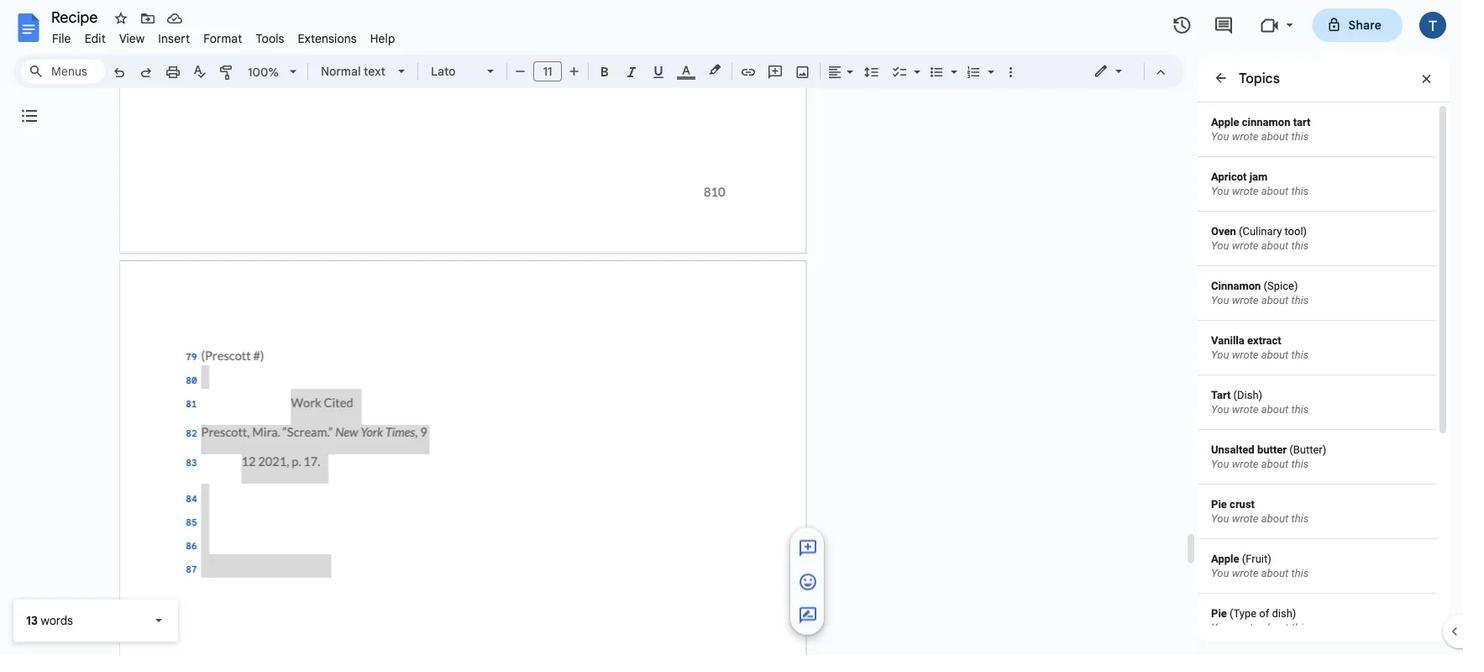 Task type: locate. For each thing, give the bounding box(es) containing it.
wrote inside apple cinnamon tart you wrote about this
[[1232, 130, 1259, 143]]

6 about from the top
[[1262, 403, 1289, 416]]

option up "(butter)"
[[1198, 376, 1437, 430]]

topics
[[1239, 70, 1280, 87]]

(dish)
[[1234, 389, 1263, 402]]

about up (fruit)
[[1262, 513, 1289, 525]]

apple left cinnamon
[[1212, 116, 1240, 129]]

2 pie from the top
[[1212, 607, 1227, 620]]

about down (culinary
[[1262, 239, 1289, 252]]

about down extract
[[1262, 349, 1289, 361]]

0 vertical spatial apple
[[1212, 116, 1240, 129]]

9 about from the top
[[1262, 567, 1289, 580]]

4 wrote from the top
[[1232, 294, 1259, 307]]

5 this from the top
[[1292, 349, 1309, 361]]

this up apple (fruit) you wrote about this
[[1292, 513, 1309, 525]]

this up tool)
[[1292, 185, 1309, 197]]

5 about from the top
[[1262, 349, 1289, 361]]

this down "(butter)"
[[1292, 458, 1309, 471]]

you inside tart (dish) you wrote about this
[[1212, 403, 1230, 416]]

option containing pie
[[1198, 594, 1437, 649]]

wrote inside the pie (type of dish) you wrote about this
[[1232, 622, 1259, 634]]

7 this from the top
[[1292, 458, 1309, 471]]

jam
[[1250, 171, 1268, 183]]

help
[[370, 31, 395, 46]]

about down the jam
[[1262, 185, 1289, 197]]

about down cinnamon
[[1262, 130, 1289, 143]]

10 option from the top
[[1198, 594, 1437, 649]]

6 this from the top
[[1292, 403, 1309, 416]]

wrote
[[1232, 130, 1259, 143], [1232, 185, 1259, 197], [1232, 239, 1259, 252], [1232, 294, 1259, 307], [1232, 349, 1259, 361], [1232, 403, 1259, 416], [1232, 458, 1259, 471], [1232, 513, 1259, 525], [1232, 567, 1259, 580], [1232, 622, 1259, 634]]

option down tool)
[[1198, 266, 1437, 321]]

10 this from the top
[[1292, 622, 1309, 634]]

4 option from the top
[[1198, 266, 1437, 321]]

13 words
[[26, 613, 73, 628]]

option containing vanilla extract
[[1198, 321, 1437, 376]]

about
[[1262, 130, 1289, 143], [1262, 185, 1289, 197], [1262, 239, 1289, 252], [1262, 294, 1289, 307], [1262, 349, 1289, 361], [1262, 403, 1289, 416], [1262, 458, 1289, 471], [1262, 513, 1289, 525], [1262, 567, 1289, 580], [1262, 622, 1289, 634]]

about down (dish) at the right bottom
[[1262, 403, 1289, 416]]

this inside unsalted butter (butter) you wrote about this
[[1292, 458, 1309, 471]]

bulleted list menu image
[[947, 60, 958, 66]]

oven (culinary tool) you wrote about this
[[1212, 225, 1309, 252]]

you up the pie (type of dish) you wrote about this
[[1212, 567, 1230, 580]]

this
[[1292, 130, 1309, 143], [1292, 185, 1309, 197], [1292, 239, 1309, 252], [1292, 294, 1309, 307], [1292, 349, 1309, 361], [1292, 403, 1309, 416], [1292, 458, 1309, 471], [1292, 513, 1309, 525], [1292, 567, 1309, 580], [1292, 622, 1309, 634]]

Rename text field
[[45, 7, 108, 27]]

this down (spice)
[[1292, 294, 1309, 307]]

apple inside apple cinnamon tart you wrote about this
[[1212, 116, 1240, 129]]

pie
[[1212, 498, 1227, 511], [1212, 607, 1227, 620]]

apple (fruit) you wrote about this
[[1212, 553, 1309, 580]]

9 option from the top
[[1198, 539, 1437, 594]]

about down (fruit)
[[1262, 567, 1289, 580]]

0 vertical spatial pie
[[1212, 498, 1227, 511]]

Font size text field
[[534, 61, 561, 81]]

3 you from the top
[[1212, 239, 1230, 252]]

menu bar containing file
[[45, 22, 402, 50]]

8 about from the top
[[1262, 513, 1289, 525]]

wrote inside vanilla extract you wrote about this
[[1232, 349, 1259, 361]]

2 apple from the top
[[1212, 553, 1240, 565]]

8 this from the top
[[1292, 513, 1309, 525]]

1 you from the top
[[1212, 130, 1230, 143]]

1 this from the top
[[1292, 130, 1309, 143]]

1 vertical spatial size image
[[798, 606, 818, 626]]

dish)
[[1272, 607, 1297, 620]]

cinnamon
[[1242, 116, 1291, 129]]

1 vertical spatial apple
[[1212, 553, 1240, 565]]

1 apple from the top
[[1212, 116, 1240, 129]]

option up dish)
[[1198, 539, 1437, 594]]

option down (spice)
[[1198, 321, 1437, 376]]

3 about from the top
[[1262, 239, 1289, 252]]

butter
[[1258, 444, 1287, 456]]

option up the jam
[[1198, 103, 1437, 157]]

oven
[[1212, 225, 1237, 238]]

this down tool)
[[1292, 239, 1309, 252]]

option down "(butter)"
[[1198, 485, 1437, 539]]

size image
[[798, 572, 818, 593]]

this up dish)
[[1292, 567, 1309, 580]]

tools menu item
[[249, 29, 291, 48]]

8 wrote from the top
[[1232, 513, 1259, 525]]

3 option from the top
[[1198, 212, 1437, 266]]

you down vanilla
[[1212, 349, 1230, 361]]

wrote inside "oven (culinary tool) you wrote about this"
[[1232, 239, 1259, 252]]

8 option from the top
[[1198, 485, 1437, 539]]

size image up size image
[[798, 539, 818, 559]]

9 you from the top
[[1212, 567, 1230, 580]]

2 wrote from the top
[[1232, 185, 1259, 197]]

extensions
[[298, 31, 357, 46]]

1 size image from the top
[[798, 539, 818, 559]]

option down apple (fruit) you wrote about this
[[1198, 594, 1437, 649]]

menu bar banner
[[0, 0, 1464, 655]]

2 option from the top
[[1198, 157, 1437, 212]]

you
[[1212, 130, 1230, 143], [1212, 185, 1230, 197], [1212, 239, 1230, 252], [1212, 294, 1230, 307], [1212, 349, 1230, 361], [1212, 403, 1230, 416], [1212, 458, 1230, 471], [1212, 513, 1230, 525], [1212, 567, 1230, 580], [1212, 622, 1230, 634]]

6 option from the top
[[1198, 376, 1437, 430]]

about inside unsalted butter (butter) you wrote about this
[[1262, 458, 1289, 471]]

apple
[[1212, 116, 1240, 129], [1212, 553, 1240, 565]]

option containing apple cinnamon tart
[[1198, 103, 1437, 157]]

apple left (fruit)
[[1212, 553, 1240, 565]]

about inside apple cinnamon tart you wrote about this
[[1262, 130, 1289, 143]]

3 wrote from the top
[[1232, 239, 1259, 252]]

2 about from the top
[[1262, 185, 1289, 197]]

apricot
[[1212, 171, 1247, 183]]

file
[[52, 31, 71, 46]]

size image down size image
[[798, 606, 818, 626]]

1 wrote from the top
[[1232, 130, 1259, 143]]

(culinary
[[1239, 225, 1282, 238]]

this inside tart (dish) you wrote about this
[[1292, 403, 1309, 416]]

option up (spice)
[[1198, 212, 1437, 266]]

this up "(butter)"
[[1292, 403, 1309, 416]]

wrote inside pie crust you wrote about this
[[1232, 513, 1259, 525]]

you down the apricot
[[1212, 185, 1230, 197]]

pie left the (type
[[1212, 607, 1227, 620]]

5 wrote from the top
[[1232, 349, 1259, 361]]

you down apple (fruit) you wrote about this
[[1212, 622, 1230, 634]]

about down butter
[[1262, 458, 1289, 471]]

insert menu item
[[151, 29, 197, 48]]

option up pie crust you wrote about this
[[1198, 430, 1437, 485]]

5 you from the top
[[1212, 349, 1230, 361]]

text color image
[[677, 60, 696, 80]]

this down dish)
[[1292, 622, 1309, 634]]

7 wrote from the top
[[1232, 458, 1259, 471]]

4 about from the top
[[1262, 294, 1289, 307]]

you up the apricot
[[1212, 130, 1230, 143]]

about down dish)
[[1262, 622, 1289, 634]]

option up tool)
[[1198, 157, 1437, 212]]

this inside apple cinnamon tart you wrote about this
[[1292, 130, 1309, 143]]

you down unsalted
[[1212, 458, 1230, 471]]

insert
[[158, 31, 190, 46]]

2 this from the top
[[1292, 185, 1309, 197]]

3 this from the top
[[1292, 239, 1309, 252]]

2 you from the top
[[1212, 185, 1230, 197]]

option containing oven
[[1198, 212, 1437, 266]]

you inside vanilla extract you wrote about this
[[1212, 349, 1230, 361]]

vanilla extract you wrote about this
[[1212, 334, 1309, 361]]

0 vertical spatial size image
[[798, 539, 818, 559]]

apple cinnamon tart you wrote about this
[[1212, 116, 1311, 143]]

you down cinnamon
[[1212, 294, 1230, 307]]

about inside tart (dish) you wrote about this
[[1262, 403, 1289, 416]]

7 about from the top
[[1262, 458, 1289, 471]]

menu bar
[[45, 22, 402, 50]]

help menu item
[[364, 29, 402, 48]]

6 wrote from the top
[[1232, 403, 1259, 416]]

extract
[[1248, 334, 1282, 347]]

4 this from the top
[[1292, 294, 1309, 307]]

5 option from the top
[[1198, 321, 1437, 376]]

7 you from the top
[[1212, 458, 1230, 471]]

option containing apple
[[1198, 539, 1437, 594]]

1 option from the top
[[1198, 103, 1437, 157]]

1 about from the top
[[1262, 130, 1289, 143]]

pie crust you wrote about this
[[1212, 498, 1309, 525]]

insert image image
[[794, 60, 813, 83]]

option containing tart
[[1198, 376, 1437, 430]]

10 you from the top
[[1212, 622, 1230, 634]]

size image
[[798, 539, 818, 559], [798, 606, 818, 626]]

10 wrote from the top
[[1232, 622, 1259, 634]]

10 about from the top
[[1262, 622, 1289, 634]]

unsalted
[[1212, 444, 1255, 456]]

you up apple (fruit) you wrote about this
[[1212, 513, 1230, 525]]

option
[[1198, 103, 1437, 157], [1198, 157, 1437, 212], [1198, 212, 1437, 266], [1198, 266, 1437, 321], [1198, 321, 1437, 376], [1198, 376, 1437, 430], [1198, 430, 1437, 485], [1198, 485, 1437, 539], [1198, 539, 1437, 594], [1198, 594, 1437, 649]]

you down tart
[[1212, 403, 1230, 416]]

edit menu item
[[78, 29, 112, 48]]

normal
[[321, 64, 361, 79]]

you down oven
[[1212, 239, 1230, 252]]

about down (spice)
[[1262, 294, 1289, 307]]

share
[[1349, 18, 1382, 32]]

pie left crust
[[1212, 498, 1227, 511]]

this up tart (dish) you wrote about this
[[1292, 349, 1309, 361]]

this down tart
[[1292, 130, 1309, 143]]

cinnamon
[[1212, 280, 1261, 292]]

9 this from the top
[[1292, 567, 1309, 580]]

you inside unsalted butter (butter) you wrote about this
[[1212, 458, 1230, 471]]

4 you from the top
[[1212, 294, 1230, 307]]

1 vertical spatial pie
[[1212, 607, 1227, 620]]

share button
[[1313, 8, 1403, 42]]

cinnamon (spice) you wrote about this
[[1212, 280, 1309, 307]]

7 option from the top
[[1198, 430, 1437, 485]]

9 wrote from the top
[[1232, 567, 1259, 580]]

this inside cinnamon (spice) you wrote about this
[[1292, 294, 1309, 307]]

apple inside apple (fruit) you wrote about this
[[1212, 553, 1240, 565]]

main toolbar
[[104, 0, 1024, 652]]

file menu item
[[45, 29, 78, 48]]

pie inside the pie (type of dish) you wrote about this
[[1212, 607, 1227, 620]]

vanilla
[[1212, 334, 1245, 347]]

wrote inside tart (dish) you wrote about this
[[1232, 403, 1259, 416]]

1 pie from the top
[[1212, 498, 1227, 511]]

8 you from the top
[[1212, 513, 1230, 525]]

pie inside pie crust you wrote about this
[[1212, 498, 1227, 511]]

you inside apricot jam you wrote about this
[[1212, 185, 1230, 197]]

6 you from the top
[[1212, 403, 1230, 416]]



Task type: describe. For each thing, give the bounding box(es) containing it.
this inside "oven (culinary tool) you wrote about this"
[[1292, 239, 1309, 252]]

highlight color image
[[706, 60, 724, 80]]

words
[[41, 613, 73, 628]]

option containing cinnamon
[[1198, 266, 1437, 321]]

explore section
[[1198, 55, 1450, 649]]

font list. lato selected. option
[[431, 60, 477, 83]]

of
[[1260, 607, 1270, 620]]

menu bar inside menu bar banner
[[45, 22, 402, 50]]

format
[[203, 31, 242, 46]]

about inside "oven (culinary tool) you wrote about this"
[[1262, 239, 1289, 252]]

Zoom text field
[[244, 60, 284, 84]]

this inside the pie (type of dish) you wrote about this
[[1292, 622, 1309, 634]]

Star checkbox
[[109, 7, 133, 30]]

unsalted butter (butter) you wrote about this
[[1212, 444, 1327, 471]]

this inside vanilla extract you wrote about this
[[1292, 349, 1309, 361]]

13
[[26, 613, 38, 628]]

line & paragraph spacing image
[[862, 60, 882, 83]]

view
[[119, 31, 145, 46]]

tart
[[1294, 116, 1311, 129]]

about inside the pie (type of dish) you wrote about this
[[1262, 622, 1289, 634]]

about inside apple (fruit) you wrote about this
[[1262, 567, 1289, 580]]

view menu item
[[112, 29, 151, 48]]

about inside pie crust you wrote about this
[[1262, 513, 1289, 525]]

about inside cinnamon (spice) you wrote about this
[[1262, 294, 1289, 307]]

tools
[[256, 31, 285, 46]]

(type
[[1230, 607, 1257, 620]]

apricot jam you wrote about this
[[1212, 171, 1309, 197]]

mode and view toolbar
[[1081, 55, 1175, 88]]

topics list list box
[[1198, 103, 1450, 649]]

pie for pie crust you wrote about this
[[1212, 498, 1227, 511]]

format menu item
[[197, 29, 249, 48]]

apple for wrote
[[1212, 553, 1240, 565]]

option containing pie crust
[[1198, 485, 1437, 539]]

pie for pie (type of dish) you wrote about this
[[1212, 607, 1227, 620]]

you inside cinnamon (spice) you wrote about this
[[1212, 294, 1230, 307]]

checklist menu image
[[910, 60, 921, 66]]

this inside apple (fruit) you wrote about this
[[1292, 567, 1309, 580]]

option containing unsalted butter
[[1198, 430, 1437, 485]]

this inside pie crust you wrote about this
[[1292, 513, 1309, 525]]

you inside the pie (type of dish) you wrote about this
[[1212, 622, 1230, 634]]

tool)
[[1285, 225, 1307, 238]]

you inside apple cinnamon tart you wrote about this
[[1212, 130, 1230, 143]]

you inside apple (fruit) you wrote about this
[[1212, 567, 1230, 580]]

extensions menu item
[[291, 29, 364, 48]]

tart (dish) you wrote about this
[[1212, 389, 1309, 416]]

option containing apricot jam
[[1198, 157, 1437, 212]]

lato
[[431, 64, 456, 79]]

tart
[[1212, 389, 1231, 402]]

(butter)
[[1290, 444, 1327, 456]]

pie (type of dish) you wrote about this
[[1212, 607, 1309, 634]]

wrote inside unsalted butter (butter) you wrote about this
[[1232, 458, 1259, 471]]

about inside vanilla extract you wrote about this
[[1262, 349, 1289, 361]]

you inside pie crust you wrote about this
[[1212, 513, 1230, 525]]

Menus field
[[21, 60, 105, 83]]

wrote inside apricot jam you wrote about this
[[1232, 185, 1259, 197]]

text
[[364, 64, 386, 79]]

this inside apricot jam you wrote about this
[[1292, 185, 1309, 197]]

edit
[[85, 31, 106, 46]]

2 size image from the top
[[798, 606, 818, 626]]

wrote inside cinnamon (spice) you wrote about this
[[1232, 294, 1259, 307]]

normal text
[[321, 64, 386, 79]]

apple for you
[[1212, 116, 1240, 129]]

wrote inside apple (fruit) you wrote about this
[[1232, 567, 1259, 580]]

Zoom field
[[241, 60, 304, 85]]

styles list. normal text selected. option
[[321, 60, 388, 83]]

Font size field
[[534, 61, 569, 82]]

topics application
[[0, 0, 1464, 655]]

about inside apricot jam you wrote about this
[[1262, 185, 1289, 197]]

(spice)
[[1264, 280, 1298, 292]]

crust
[[1230, 498, 1255, 511]]

(fruit)
[[1242, 553, 1272, 565]]

you inside "oven (culinary tool) you wrote about this"
[[1212, 239, 1230, 252]]



Task type: vqa. For each thing, say whether or not it's contained in the screenshot.
fourth about from the bottom
yes



